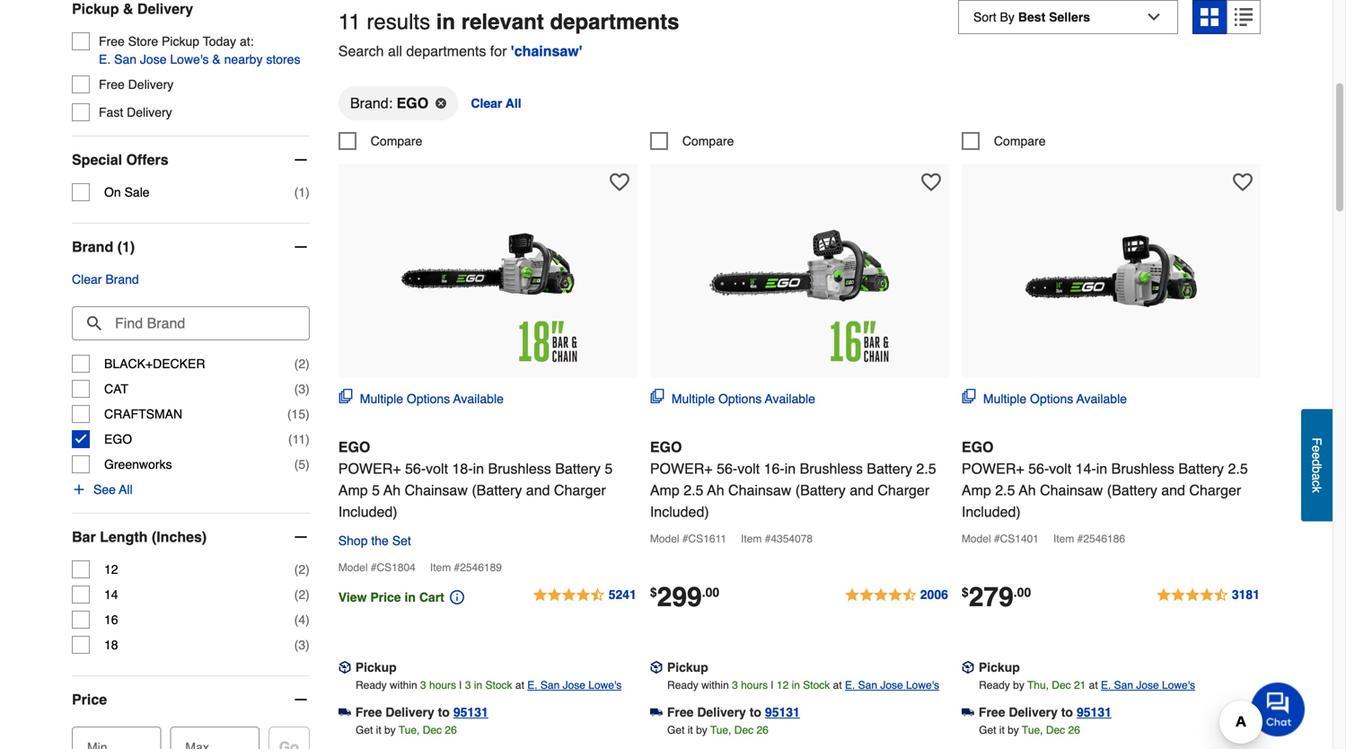 Task type: vqa. For each thing, say whether or not it's contained in the screenshot.
'IN' in EGO POWER+ 56-volt 18-in Brushless Battery 5 Amp 5 Ah Chainsaw (Battery and Charger Included)
yes



Task type: describe. For each thing, give the bounding box(es) containing it.
special
[[72, 151, 122, 168]]

shop the set link
[[338, 530, 411, 551]]

delivery down free delivery
[[127, 105, 172, 120]]

delivery up fast delivery
[[128, 77, 174, 92]]

stock for 3
[[486, 679, 512, 692]]

pickup for ready within 3 hours | 3 in stock at e. san jose lowe's
[[356, 660, 397, 674]]

2 ' from the left
[[579, 43, 583, 59]]

pickup for ready by thu, dec 21 at e. san jose lowe's
[[979, 660, 1020, 674]]

$ for 299
[[650, 585, 657, 599]]

info image
[[450, 590, 464, 604]]

| for 3
[[459, 679, 462, 692]]

1 ' from the left
[[511, 43, 514, 59]]

) for 14
[[306, 588, 310, 602]]

view price in cart
[[338, 590, 444, 604]]

clear for clear all
[[471, 96, 502, 110]]

2 e from the top
[[1310, 452, 1324, 459]]

set
[[392, 533, 411, 548]]

( 2 ) for 14
[[294, 588, 310, 602]]

hours for 12
[[741, 679, 768, 692]]

actual price $299.00 element
[[650, 581, 720, 612]]

hours for 3
[[429, 679, 456, 692]]

f e e d b a c k button
[[1302, 409, 1333, 521]]

see all button
[[72, 481, 133, 499]]

) for 16
[[306, 613, 310, 627]]

1 e from the top
[[1310, 445, 1324, 452]]

brand: ego
[[350, 95, 429, 111]]

f e e d b a c k
[[1310, 437, 1324, 493]]

5005424095 element
[[650, 132, 734, 150]]

clear brand
[[72, 272, 139, 287]]

model for ego power+ 56-volt 16-in brushless battery 2.5 amp 2.5 ah chainsaw (battery and charger included)
[[650, 533, 680, 545]]

item #4354078 button
[[741, 530, 824, 551]]

5241
[[609, 587, 637, 602]]

0 vertical spatial brand
[[72, 239, 113, 255]]

length
[[100, 529, 148, 545]]

charger for power+ 56-volt 14-in brushless battery 2.5 amp 2.5 ah chainsaw (battery and charger included)
[[1190, 482, 1242, 498]]

$ 299 .00
[[650, 581, 720, 612]]

store
[[128, 34, 158, 49]]

free for ready by thu, dec 21 at e. san jose lowe's
[[979, 705, 1006, 719]]

special offers
[[72, 151, 169, 168]]

tue, for 3
[[399, 724, 420, 736]]

list view image
[[1235, 8, 1253, 26]]

( for 12
[[294, 562, 299, 577]]

cart
[[419, 590, 444, 604]]

ready for ready by thu, dec 21 at e. san jose lowe's
[[979, 679, 1010, 692]]

( 3 ) for bar length (inches)
[[294, 638, 310, 652]]

1 vertical spatial 11
[[292, 432, 306, 446]]

all for see all
[[119, 482, 133, 497]]

e. san jose lowe's button for ready within 3 hours | 12 in stock at e. san jose lowe's
[[845, 676, 940, 694]]

( for black+decker
[[294, 357, 299, 371]]

Find Brand text field
[[72, 306, 310, 341]]

cat
[[104, 382, 128, 396]]

item #2546186
[[1054, 533, 1126, 545]]

ready for ready within 3 hours | 3 in stock at e. san jose lowe's
[[356, 679, 387, 692]]

3 to from the left
[[1061, 705, 1073, 719]]

amp for ego power+ 56-volt 18-in brushless battery 5 amp 5 ah chainsaw (battery and charger included)
[[338, 482, 368, 498]]

brushless for 18-
[[488, 460, 551, 477]]

relevant
[[461, 10, 544, 34]]

by for ready by thu, dec 21 at e. san jose lowe's
[[1008, 724, 1019, 736]]

ego for ego power+ 56-volt 16-in brushless battery 2.5 amp 2.5 ah chainsaw (battery and charger included)
[[650, 439, 682, 455]]

0 vertical spatial departments
[[550, 10, 680, 34]]

item for 16-
[[741, 533, 762, 545]]

dec left 21
[[1052, 679, 1071, 692]]

dec for ready by thu, dec 21 at e. san jose lowe's
[[1046, 724, 1065, 736]]

in inside the ego power+ 56-volt 18-in brushless battery 5 amp 5 ah chainsaw (battery and charger included)
[[473, 460, 484, 477]]

all
[[388, 43, 402, 59]]

results
[[367, 10, 430, 34]]

fast
[[99, 105, 123, 120]]

and for 14-
[[1162, 482, 1186, 498]]

charger for power+ 56-volt 16-in brushless battery 2.5 amp 2.5 ah chainsaw (battery and charger included)
[[878, 482, 930, 498]]

4.5 stars image for 279
[[1156, 585, 1261, 606]]

#4354078
[[765, 533, 813, 545]]

#2546186
[[1078, 533, 1126, 545]]

the
[[371, 533, 389, 548]]

san inside button
[[114, 52, 137, 67]]

11 results in relevant departments search all departments for ' chainsaw '
[[338, 10, 680, 59]]

ah for 16-
[[707, 482, 724, 498]]

item #4354078
[[741, 533, 813, 545]]

e. san jose lowe's & nearby stores button
[[99, 50, 300, 68]]

price inside button
[[72, 691, 107, 708]]

# for power+ 56-volt 14-in brushless battery 2.5 amp 2.5 ah chainsaw (battery and charger included)
[[994, 533, 1000, 545]]

stock for 12
[[803, 679, 830, 692]]

3 available from the left
[[1077, 392, 1127, 406]]

ego inside list box
[[397, 95, 429, 111]]

1 vertical spatial 12
[[777, 679, 789, 692]]

) for black+decker
[[306, 357, 310, 371]]

b
[[1310, 466, 1324, 473]]

ready within 3 hours | 12 in stock at e. san jose lowe's
[[667, 679, 940, 692]]

299
[[657, 581, 702, 612]]

5241 button
[[532, 585, 638, 606]]

3 95131 button from the left
[[1077, 703, 1112, 721]]

chainsaw for 14-
[[1040, 482, 1103, 498]]

ego power+ 56-volt 16-in brushless battery 2.5 amp 2.5 ah chainsaw (battery and charger included)
[[650, 439, 937, 520]]

11 inside 11 results in relevant departments search all departments for ' chainsaw '
[[338, 10, 361, 34]]

stores
[[266, 52, 300, 67]]

2 heart outline image from the left
[[1233, 172, 1253, 192]]

charger for power+ 56-volt 18-in brushless battery 5 amp 5 ah chainsaw (battery and charger included)
[[554, 482, 606, 498]]

k
[[1310, 486, 1324, 493]]

bar length (inches)
[[72, 529, 207, 545]]

3 26 from the left
[[1068, 724, 1080, 736]]

cs1804
[[377, 561, 416, 574]]

by for ready within 3 hours | 3 in stock at e. san jose lowe's
[[384, 724, 396, 736]]

1 horizontal spatial 5
[[372, 482, 380, 498]]

1
[[299, 185, 306, 199]]

search
[[338, 43, 384, 59]]

2006
[[920, 587, 948, 602]]

( 2 ) for black+decker
[[294, 357, 310, 371]]

sale
[[124, 185, 150, 199]]

delivery right truck filled image
[[697, 705, 746, 719]]

ego power+ 56-volt 14-in brushless battery 2.5 amp 2.5 ah chainsaw (battery and charger included)
[[962, 439, 1248, 520]]

free delivery
[[99, 77, 174, 92]]

0 horizontal spatial 5
[[299, 457, 306, 472]]

within for ready within 3 hours | 3 in stock at e. san jose lowe's
[[390, 679, 417, 692]]

truck filled image for ready by thu, dec 21 at e. san jose lowe's
[[962, 706, 974, 719]]

1 heart outline image from the left
[[610, 172, 629, 192]]

model # cs1611
[[650, 533, 727, 545]]

minus image
[[292, 238, 310, 256]]

minus image for length
[[292, 528, 310, 546]]

brand:
[[350, 95, 393, 111]]

clear all button
[[469, 85, 523, 121]]

ego power+ 56-volt 18-in brushless battery 5 amp 5 ah chainsaw (battery and charger included)
[[338, 439, 613, 520]]

3 multiple options available from the left
[[983, 392, 1127, 406]]

) for 12
[[306, 562, 310, 577]]

(battery for 14-
[[1107, 482, 1158, 498]]

e. inside button
[[99, 52, 111, 67]]

in inside ego power+ 56-volt 16-in brushless battery 2.5 amp 2.5 ah chainsaw (battery and charger included)
[[785, 460, 796, 477]]

) for 18
[[306, 638, 310, 652]]

ah for 18-
[[384, 482, 401, 498]]

view
[[338, 590, 367, 604]]

bar
[[72, 529, 96, 545]]

pickup up free delivery
[[72, 1, 119, 17]]

0 horizontal spatial &
[[123, 1, 133, 17]]

model # cs1804
[[338, 561, 416, 574]]

at for 12
[[833, 679, 842, 692]]

2 for black+decker
[[299, 357, 306, 371]]

2 available from the left
[[765, 392, 816, 406]]

0 horizontal spatial #
[[371, 561, 377, 574]]

e. san jose lowe's & nearby stores
[[99, 52, 300, 67]]

chainsaw
[[514, 43, 579, 59]]

it for ready within 3 hours | 12 in stock at e. san jose lowe's
[[688, 724, 693, 736]]

( 1 )
[[294, 185, 310, 199]]

thu,
[[1028, 679, 1049, 692]]

( 2 ) for 12
[[294, 562, 310, 577]]

it for ready by thu, dec 21 at e. san jose lowe's
[[1000, 724, 1005, 736]]

get for ready by thu, dec 21 at e. san jose lowe's
[[979, 724, 997, 736]]

16-
[[764, 460, 785, 477]]

in inside ego power+ 56-volt 14-in brushless battery 2.5 amp 2.5 ah chainsaw (battery and charger included)
[[1097, 460, 1108, 477]]

$ 279 .00
[[962, 581, 1031, 612]]

2 for 12
[[299, 562, 306, 577]]

truck filled image
[[650, 706, 663, 719]]

1 multiple options available link from the left
[[338, 389, 504, 408]]

21
[[1074, 679, 1086, 692]]

95131 button for 12
[[765, 703, 800, 721]]

3 at from the left
[[1089, 679, 1098, 692]]

at for 3
[[515, 679, 524, 692]]

2 multiple options available link from the left
[[650, 389, 816, 408]]

pickup image for ready by thu, dec 21 at e. san jose lowe's
[[962, 661, 974, 674]]

it for ready within 3 hours | 3 in stock at e. san jose lowe's
[[376, 724, 381, 736]]

included) for power+ 56-volt 16-in brushless battery 2.5 amp 2.5 ah chainsaw (battery and charger included)
[[650, 503, 709, 520]]

clear brand button
[[72, 270, 139, 288]]

multiple for third the 'multiple options available' link from left
[[983, 392, 1027, 406]]

power+ for power+ 56-volt 18-in brushless battery 5 amp 5 ah chainsaw (battery and charger included)
[[338, 460, 401, 477]]

16
[[104, 613, 118, 627]]

item for 14-
[[1054, 533, 1075, 545]]

cs1401
[[1000, 533, 1039, 545]]

( 3 ) for brand
[[294, 382, 310, 396]]

actual price $279.00 element
[[962, 581, 1031, 612]]

minus image for offers
[[292, 151, 310, 169]]

power+ for power+ 56-volt 16-in brushless battery 2.5 amp 2.5 ah chainsaw (battery and charger included)
[[650, 460, 713, 477]]

( for 16
[[294, 613, 299, 627]]

3 95131 from the left
[[1077, 705, 1112, 719]]

15
[[292, 407, 306, 421]]

3 tue, from the left
[[1022, 724, 1043, 736]]

( for ego
[[288, 432, 292, 446]]

power+ for power+ 56-volt 14-in brushless battery 2.5 amp 2.5 ah chainsaw (battery and charger included)
[[962, 460, 1025, 477]]

#2546189
[[454, 561, 502, 574]]

on sale
[[104, 185, 150, 199]]

1 multiple options available from the left
[[360, 392, 504, 406]]

clear all
[[471, 96, 522, 110]]

14
[[104, 588, 118, 602]]

multiple for 2nd the 'multiple options available' link from right
[[672, 392, 715, 406]]

3 get it by tue, dec 26 from the left
[[979, 724, 1080, 736]]

( 15 )
[[287, 407, 310, 421]]

special offers button
[[72, 137, 310, 183]]



Task type: locate. For each thing, give the bounding box(es) containing it.
volt for 16-
[[738, 460, 760, 477]]

1 $ from the left
[[650, 585, 657, 599]]

1 tue, from the left
[[399, 724, 420, 736]]

1 vertical spatial ( 3 )
[[294, 638, 310, 652]]

included) inside ego power+ 56-volt 14-in brushless battery 2.5 amp 2.5 ah chainsaw (battery and charger included)
[[962, 503, 1021, 520]]

get
[[356, 724, 373, 736], [667, 724, 685, 736], [979, 724, 997, 736]]

11 down 15 on the bottom
[[292, 432, 306, 446]]

heart outline image
[[610, 172, 629, 192], [1233, 172, 1253, 192]]

# up actual price $299.00 element
[[683, 533, 689, 545]]

dec down ready within 3 hours | 3 in stock at e. san jose lowe's at the left
[[423, 724, 442, 736]]

brushless right 18-
[[488, 460, 551, 477]]

and inside the ego power+ 56-volt 18-in brushless battery 5 amp 5 ah chainsaw (battery and charger included)
[[526, 482, 550, 498]]

1 horizontal spatial multiple options available link
[[650, 389, 816, 408]]

) for ego
[[306, 432, 310, 446]]

95131 button down ready by thu, dec 21 at e. san jose lowe's
[[1077, 703, 1112, 721]]

0 horizontal spatial 4.5 stars image
[[532, 585, 638, 606]]

1 horizontal spatial brushless
[[800, 460, 863, 477]]

amp inside ego power+ 56-volt 16-in brushless battery 2.5 amp 2.5 ah chainsaw (battery and charger included)
[[650, 482, 680, 498]]

3 (battery from the left
[[1107, 482, 1158, 498]]

0 horizontal spatial item
[[430, 561, 451, 574]]

1 horizontal spatial volt
[[738, 460, 760, 477]]

2 ah from the left
[[707, 482, 724, 498]]

3 chainsaw from the left
[[1040, 482, 1103, 498]]

included) up shop the set
[[338, 503, 398, 520]]

to down ready within 3 hours | 12 in stock at e. san jose lowe's
[[750, 705, 762, 719]]

brushless right 14-
[[1112, 460, 1175, 477]]

to down ready within 3 hours | 3 in stock at e. san jose lowe's at the left
[[438, 705, 450, 719]]

0 horizontal spatial tue,
[[399, 724, 420, 736]]

0 horizontal spatial 56-
[[405, 460, 426, 477]]

2 charger from the left
[[878, 482, 930, 498]]

delivery down the thu,
[[1009, 705, 1058, 719]]

power+ up the model # cs1611
[[650, 460, 713, 477]]

compare inside 1003130714 element
[[371, 134, 423, 148]]

fast delivery
[[99, 105, 172, 120]]

2 brushless from the left
[[800, 460, 863, 477]]

battery inside the ego power+ 56-volt 18-in brushless battery 5 amp 5 ah chainsaw (battery and charger included)
[[555, 460, 601, 477]]

1 horizontal spatial 95131 button
[[765, 703, 800, 721]]

volt for 18-
[[426, 460, 448, 477]]

multiple options available link up 18-
[[338, 389, 504, 408]]

2 get from the left
[[667, 724, 685, 736]]

3 ) from the top
[[306, 382, 310, 396]]

brushless
[[488, 460, 551, 477], [800, 460, 863, 477], [1112, 460, 1175, 477]]

ego inside ego power+ 56-volt 14-in brushless battery 2.5 amp 2.5 ah chainsaw (battery and charger included)
[[962, 439, 994, 455]]

1 horizontal spatial charger
[[878, 482, 930, 498]]

) for on sale
[[306, 185, 310, 199]]

ah up cs1401 at the bottom of page
[[1019, 482, 1036, 498]]

multiple for 1st the 'multiple options available' link from the left
[[360, 392, 403, 406]]

volt inside ego power+ 56-volt 16-in brushless battery 2.5 amp 2.5 ah chainsaw (battery and charger included)
[[738, 460, 760, 477]]

brushless for 14-
[[1112, 460, 1175, 477]]

2 2 from the top
[[299, 562, 306, 577]]

0 horizontal spatial included)
[[338, 503, 398, 520]]

power+ inside ego power+ 56-volt 14-in brushless battery 2.5 amp 2.5 ah chainsaw (battery and charger included)
[[962, 460, 1025, 477]]

all right see
[[119, 482, 133, 497]]

power+ inside ego power+ 56-volt 16-in brushless battery 2.5 amp 2.5 ah chainsaw (battery and charger included)
[[650, 460, 713, 477]]

amp up model # cs1401
[[962, 482, 991, 498]]

95131 for 12
[[765, 705, 800, 719]]

brushless right 16-
[[800, 460, 863, 477]]

1 ) from the top
[[306, 185, 310, 199]]

2 horizontal spatial options
[[1030, 392, 1074, 406]]

brand inside button
[[105, 272, 139, 287]]

95131 down ready by thu, dec 21 at e. san jose lowe's
[[1077, 705, 1112, 719]]

e. san jose lowe's button
[[527, 676, 622, 694], [845, 676, 940, 694], [1101, 676, 1196, 694]]

model
[[650, 533, 680, 545], [962, 533, 991, 545], [338, 561, 368, 574]]

to down ready by thu, dec 21 at e. san jose lowe's
[[1061, 705, 1073, 719]]

1 vertical spatial ( 2 )
[[294, 562, 310, 577]]

1 horizontal spatial chainsaw
[[728, 482, 792, 498]]

1 horizontal spatial and
[[850, 482, 874, 498]]

( for craftsman
[[287, 407, 292, 421]]

2 horizontal spatial model
[[962, 533, 991, 545]]

3 compare from the left
[[994, 134, 1046, 148]]

3181
[[1232, 587, 1260, 602]]

pickup image up truck filled image
[[650, 661, 663, 674]]

brushless inside the ego power+ 56-volt 18-in brushless battery 5 amp 5 ah chainsaw (battery and charger included)
[[488, 460, 551, 477]]

0 horizontal spatial it
[[376, 724, 381, 736]]

2 horizontal spatial (battery
[[1107, 482, 1158, 498]]

1 95131 button from the left
[[453, 703, 488, 721]]

1 horizontal spatial item
[[741, 533, 762, 545]]

1003130714 element
[[338, 132, 423, 150]]

clear right close circle filled icon
[[471, 96, 502, 110]]

3 ah from the left
[[1019, 482, 1036, 498]]

.00 down cs1401 at the bottom of page
[[1014, 585, 1031, 599]]

e. san jose lowe's button for ready by thu, dec 21 at e. san jose lowe's
[[1101, 676, 1196, 694]]

0 horizontal spatial amp
[[338, 482, 368, 498]]

item up 'cart'
[[430, 561, 451, 574]]

0 horizontal spatial |
[[459, 679, 462, 692]]

4.5 stars image
[[532, 585, 638, 606], [844, 585, 949, 606], [1156, 585, 1261, 606]]

item left the #2546186
[[1054, 533, 1075, 545]]

0 horizontal spatial 95131 button
[[453, 703, 488, 721]]

95131 button down ready within 3 hours | 3 in stock at e. san jose lowe's at the left
[[453, 703, 488, 721]]

model left cs1401 at the bottom of page
[[962, 533, 991, 545]]

available up 14-
[[1077, 392, 1127, 406]]

multiple options available link up 16-
[[650, 389, 816, 408]]

battery for power+ 56-volt 18-in brushless battery 5 amp 5 ah chainsaw (battery and charger included)
[[555, 460, 601, 477]]

1 horizontal spatial 56-
[[717, 460, 738, 477]]

pickup image
[[650, 661, 663, 674], [962, 661, 974, 674]]

amp
[[338, 482, 368, 498], [650, 482, 680, 498], [962, 482, 991, 498]]

1 truck filled image from the left
[[338, 706, 351, 719]]

view price in cart element
[[338, 585, 466, 611]]

.00
[[702, 585, 720, 599], [1014, 585, 1031, 599]]

0 horizontal spatial and
[[526, 482, 550, 498]]

$ inside $ 279 .00
[[962, 585, 969, 599]]

minus image left shop
[[292, 528, 310, 546]]

compare inside 1003130712 element
[[994, 134, 1046, 148]]

f
[[1310, 437, 1324, 445]]

ego inside ego power+ 56-volt 16-in brushless battery 2.5 amp 2.5 ah chainsaw (battery and charger included)
[[650, 439, 682, 455]]

1 horizontal spatial power+
[[650, 460, 713, 477]]

see
[[93, 482, 116, 497]]

clear inside button
[[72, 272, 102, 287]]

included) up model # cs1401
[[962, 503, 1021, 520]]

2 multiple from the left
[[672, 392, 715, 406]]

(battery for 18-
[[472, 482, 522, 498]]

e. san jose lowe's button for ready within 3 hours | 3 in stock at e. san jose lowe's
[[527, 676, 622, 694]]

ego inside the ego power+ 56-volt 18-in brushless battery 5 amp 5 ah chainsaw (battery and charger included)
[[338, 439, 370, 455]]

( for 18
[[294, 638, 299, 652]]

model for ego power+ 56-volt 14-in brushless battery 2.5 amp 2.5 ah chainsaw (battery and charger included)
[[962, 533, 991, 545]]

clear down brand (1) at left
[[72, 272, 102, 287]]

)
[[306, 185, 310, 199], [306, 357, 310, 371], [306, 382, 310, 396], [306, 407, 310, 421], [306, 432, 310, 446], [306, 457, 310, 472], [306, 562, 310, 577], [306, 588, 310, 602], [306, 613, 310, 627], [306, 638, 310, 652]]

1 95131 from the left
[[453, 705, 488, 719]]

2 horizontal spatial get
[[979, 724, 997, 736]]

and inside ego power+ 56-volt 14-in brushless battery 2.5 amp 2.5 ah chainsaw (battery and charger included)
[[1162, 482, 1186, 498]]

2 horizontal spatial 56-
[[1029, 460, 1049, 477]]

56- inside ego power+ 56-volt 16-in brushless battery 2.5 amp 2.5 ah chainsaw (battery and charger included)
[[717, 460, 738, 477]]

0 horizontal spatial get it by tue, dec 26
[[356, 724, 457, 736]]

free delivery to 95131 down ready within 3 hours | 12 in stock at e. san jose lowe's
[[667, 705, 800, 719]]

26 for 12
[[757, 724, 769, 736]]

2006 button
[[844, 585, 949, 606]]

minus image up ( 1 )
[[292, 151, 310, 169]]

95131 for 3
[[453, 705, 488, 719]]

free delivery to 95131 down the thu,
[[979, 705, 1112, 719]]

free delivery to 95131 for 12
[[667, 705, 800, 719]]

list box
[[338, 85, 1261, 132]]

1 horizontal spatial ah
[[707, 482, 724, 498]]

1 chainsaw from the left
[[405, 482, 468, 498]]

charger
[[554, 482, 606, 498], [878, 482, 930, 498], [1190, 482, 1242, 498]]

price down model # cs1804
[[370, 590, 401, 604]]

0 horizontal spatial brushless
[[488, 460, 551, 477]]

2 horizontal spatial power+
[[962, 460, 1025, 477]]

cs1611
[[689, 533, 727, 545]]

(battery for 16-
[[796, 482, 846, 498]]

7 ) from the top
[[306, 562, 310, 577]]

1 horizontal spatial get
[[667, 724, 685, 736]]

18-
[[452, 460, 473, 477]]

free delivery to 95131
[[356, 705, 488, 719], [667, 705, 800, 719], [979, 705, 1112, 719]]

volt inside the ego power+ 56-volt 18-in brushless battery 5 amp 5 ah chainsaw (battery and charger included)
[[426, 460, 448, 477]]

charger inside ego power+ 56-volt 16-in brushless battery 2.5 amp 2.5 ah chainsaw (battery and charger included)
[[878, 482, 930, 498]]

ready for ready within 3 hours | 12 in stock at e. san jose lowe's
[[667, 679, 699, 692]]

power+ inside the ego power+ 56-volt 18-in brushless battery 5 amp 5 ah chainsaw (battery and charger included)
[[338, 460, 401, 477]]

2 minus image from the top
[[292, 528, 310, 546]]

to for 3
[[438, 705, 450, 719]]

dec down the thu,
[[1046, 724, 1065, 736]]

2 26 from the left
[[757, 724, 769, 736]]

in inside 11 results in relevant departments search all departments for ' chainsaw '
[[436, 10, 455, 34]]

pickup image down 279
[[962, 661, 974, 674]]

item #2546189 button
[[430, 559, 513, 580]]

ego for ego
[[104, 432, 132, 446]]

ah for 14-
[[1019, 482, 1036, 498]]

chainsaw inside ego power+ 56-volt 14-in brushless battery 2.5 amp 2.5 ah chainsaw (battery and charger included)
[[1040, 482, 1103, 498]]

1 vertical spatial departments
[[406, 43, 486, 59]]

grid view image
[[1201, 8, 1219, 26]]

3 get from the left
[[979, 724, 997, 736]]

( 4 )
[[294, 613, 310, 627]]

1 horizontal spatial within
[[702, 679, 729, 692]]

compare for 1003130712 element
[[994, 134, 1046, 148]]

0 horizontal spatial within
[[390, 679, 417, 692]]

1 options from the left
[[407, 392, 450, 406]]

amp up the model # cs1611
[[650, 482, 680, 498]]

dec down ready within 3 hours | 12 in stock at e. san jose lowe's
[[735, 724, 754, 736]]

2 get it by tue, dec 26 from the left
[[667, 724, 769, 736]]

volt left 16-
[[738, 460, 760, 477]]

pickup image
[[338, 661, 351, 674]]

bar length (inches) button
[[72, 514, 310, 561]]

ah inside the ego power+ 56-volt 18-in brushless battery 5 amp 5 ah chainsaw (battery and charger included)
[[384, 482, 401, 498]]

8 ) from the top
[[306, 588, 310, 602]]

$ right the 5241
[[650, 585, 657, 599]]

(battery inside ego power+ 56-volt 14-in brushless battery 2.5 amp 2.5 ah chainsaw (battery and charger included)
[[1107, 482, 1158, 498]]

brand left (1)
[[72, 239, 113, 255]]

truck filled image
[[338, 706, 351, 719], [962, 706, 974, 719]]

2 56- from the left
[[717, 460, 738, 477]]

nearby
[[224, 52, 263, 67]]

free for ready within 3 hours | 12 in stock at e. san jose lowe's
[[667, 705, 694, 719]]

1 brushless from the left
[[488, 460, 551, 477]]

3 brushless from the left
[[1112, 460, 1175, 477]]

1 (battery from the left
[[472, 482, 522, 498]]

1 horizontal spatial ready
[[667, 679, 699, 692]]

1 horizontal spatial pickup image
[[962, 661, 974, 674]]

1 battery from the left
[[555, 460, 601, 477]]

dec for ready within 3 hours | 3 in stock at e. san jose lowe's
[[423, 724, 442, 736]]

lowe's inside button
[[170, 52, 209, 67]]

and inside ego power+ 56-volt 16-in brushless battery 2.5 amp 2.5 ah chainsaw (battery and charger included)
[[850, 482, 874, 498]]

departments up chainsaw
[[550, 10, 680, 34]]

3181 button
[[1156, 585, 1261, 606]]

0 horizontal spatial all
[[119, 482, 133, 497]]

279
[[969, 581, 1014, 612]]

1 horizontal spatial (battery
[[796, 482, 846, 498]]

1 hours from the left
[[429, 679, 456, 692]]

# up actual price $279.00 element
[[994, 533, 1000, 545]]

get it by tue, dec 26
[[356, 724, 457, 736], [667, 724, 769, 736], [979, 724, 1080, 736]]

minus image inside price button
[[292, 691, 310, 709]]

2 horizontal spatial #
[[994, 533, 1000, 545]]

e up the d
[[1310, 445, 1324, 452]]

1 horizontal spatial '
[[579, 43, 583, 59]]

and
[[526, 482, 550, 498], [850, 482, 874, 498], [1162, 482, 1186, 498]]

2 e. san jose lowe's button from the left
[[845, 676, 940, 694]]

2
[[299, 357, 306, 371], [299, 562, 306, 577], [299, 588, 306, 602]]

model # cs1401
[[962, 533, 1039, 545]]

( 3 ) down 4
[[294, 638, 310, 652]]

) for craftsman
[[306, 407, 310, 421]]

1 vertical spatial price
[[72, 691, 107, 708]]

minus image inside the bar length (inches) button
[[292, 528, 310, 546]]

56- inside ego power+ 56-volt 14-in brushless battery 2.5 amp 2.5 ah chainsaw (battery and charger included)
[[1029, 460, 1049, 477]]

ready
[[356, 679, 387, 692], [667, 679, 699, 692], [979, 679, 1010, 692]]

4.5 stars image containing 5241
[[532, 585, 638, 606]]

pickup for ready within 3 hours | 12 in stock at e. san jose lowe's
[[667, 660, 708, 674]]

pickup down actual price $279.00 element
[[979, 660, 1020, 674]]

2 battery from the left
[[867, 460, 913, 477]]

( for 14
[[294, 588, 299, 602]]

delivery up free store pickup today at:
[[137, 1, 193, 17]]

tue, for 12
[[710, 724, 732, 736]]

2 tue, from the left
[[710, 724, 732, 736]]

1 horizontal spatial available
[[765, 392, 816, 406]]

3 e. san jose lowe's button from the left
[[1101, 676, 1196, 694]]

2 free delivery to 95131 from the left
[[667, 705, 800, 719]]

options for third the 'multiple options available' link from left
[[1030, 392, 1074, 406]]

2 4.5 stars image from the left
[[844, 585, 949, 606]]

0 horizontal spatial power+
[[338, 460, 401, 477]]

item
[[741, 533, 762, 545], [1054, 533, 1075, 545], [430, 561, 451, 574]]

0 horizontal spatial to
[[438, 705, 450, 719]]

( 5 )
[[294, 457, 310, 472]]

0 horizontal spatial options
[[407, 392, 450, 406]]

3 included) from the left
[[962, 503, 1021, 520]]

0 horizontal spatial multiple
[[360, 392, 403, 406]]

chainsaw down 14-
[[1040, 482, 1103, 498]]

1 horizontal spatial free delivery to 95131
[[667, 705, 800, 719]]

.00 inside $ 279 .00
[[1014, 585, 1031, 599]]

56- for 14-
[[1029, 460, 1049, 477]]

0 horizontal spatial (battery
[[472, 482, 522, 498]]

model left cs1611
[[650, 533, 680, 545]]

0 horizontal spatial stock
[[486, 679, 512, 692]]

2 it from the left
[[688, 724, 693, 736]]

$ right 2006
[[962, 585, 969, 599]]

chainsaw
[[405, 482, 468, 498], [728, 482, 792, 498], [1040, 482, 1103, 498]]

(inches)
[[152, 529, 207, 545]]

all inside button
[[506, 96, 522, 110]]

1 horizontal spatial it
[[688, 724, 693, 736]]

0 horizontal spatial model
[[338, 561, 368, 574]]

1 get from the left
[[356, 724, 373, 736]]

3 2 from the top
[[299, 588, 306, 602]]

lowe's
[[170, 52, 209, 67], [589, 679, 622, 692], [906, 679, 940, 692], [1162, 679, 1196, 692]]

3 multiple from the left
[[983, 392, 1027, 406]]

1 ready from the left
[[356, 679, 387, 692]]

pickup down $ 299 .00
[[667, 660, 708, 674]]

1003130712 element
[[962, 132, 1046, 150]]

3 free delivery to 95131 from the left
[[979, 705, 1112, 719]]

2 multiple options available from the left
[[672, 392, 816, 406]]

included) for power+ 56-volt 14-in brushless battery 2.5 amp 2.5 ah chainsaw (battery and charger included)
[[962, 503, 1021, 520]]

chat invite button image
[[1251, 682, 1306, 737]]

san
[[114, 52, 137, 67], [541, 679, 560, 692], [858, 679, 878, 692], [1114, 679, 1134, 692]]

available up 18-
[[453, 392, 504, 406]]

3 minus image from the top
[[292, 691, 310, 709]]

heart outline image
[[921, 172, 941, 192]]

at:
[[240, 34, 254, 49]]

2 and from the left
[[850, 482, 874, 498]]

1 amp from the left
[[338, 482, 368, 498]]

4
[[299, 613, 306, 627]]

2 horizontal spatial free delivery to 95131
[[979, 705, 1112, 719]]

2 horizontal spatial ah
[[1019, 482, 1036, 498]]

& inside button
[[212, 52, 221, 67]]

2 horizontal spatial 5
[[605, 460, 613, 477]]

0 horizontal spatial price
[[72, 691, 107, 708]]

1 horizontal spatial 26
[[757, 724, 769, 736]]

2 vertical spatial 2
[[299, 588, 306, 602]]

2 amp from the left
[[650, 482, 680, 498]]

(battery down 18-
[[472, 482, 522, 498]]

26 down ready within 3 hours | 3 in stock at e. san jose lowe's at the left
[[445, 724, 457, 736]]

2 horizontal spatial included)
[[962, 503, 1021, 520]]

2 .00 from the left
[[1014, 585, 1031, 599]]

multiple options available link
[[338, 389, 504, 408], [650, 389, 816, 408], [962, 389, 1127, 408]]

10 ) from the top
[[306, 638, 310, 652]]

#
[[683, 533, 689, 545], [994, 533, 1000, 545], [371, 561, 377, 574]]

amp up shop
[[338, 482, 368, 498]]

all down for
[[506, 96, 522, 110]]

and for 18-
[[526, 482, 550, 498]]

included) inside the ego power+ 56-volt 18-in brushless battery 5 amp 5 ah chainsaw (battery and charger included)
[[338, 503, 398, 520]]

jose inside button
[[140, 52, 167, 67]]

ah up cs1611
[[707, 482, 724, 498]]

0 horizontal spatial e. san jose lowe's button
[[527, 676, 622, 694]]

amp for ego power+ 56-volt 14-in brushless battery 2.5 amp 2.5 ah chainsaw (battery and charger included)
[[962, 482, 991, 498]]

minus image inside special offers button
[[292, 151, 310, 169]]

get for ready within 3 hours | 3 in stock at e. san jose lowe's
[[356, 724, 373, 736]]

$ for 279
[[962, 585, 969, 599]]

2 horizontal spatial it
[[1000, 724, 1005, 736]]

volt inside ego power+ 56-volt 14-in brushless battery 2.5 amp 2.5 ah chainsaw (battery and charger included)
[[1049, 460, 1072, 477]]

model down shop
[[338, 561, 368, 574]]

& up the store
[[123, 1, 133, 17]]

$
[[650, 585, 657, 599], [962, 585, 969, 599]]

1 to from the left
[[438, 705, 450, 719]]

26 down 21
[[1068, 724, 1080, 736]]

plus image
[[72, 482, 86, 497]]

2 horizontal spatial tue,
[[1022, 724, 1043, 736]]

2 to from the left
[[750, 705, 762, 719]]

1 horizontal spatial amp
[[650, 482, 680, 498]]

chainsaw for 18-
[[405, 482, 468, 498]]

brushless for 16-
[[800, 460, 863, 477]]

(battery up '#4354078'
[[796, 482, 846, 498]]

0 horizontal spatial charger
[[554, 482, 606, 498]]

ready by thu, dec 21 at e. san jose lowe's
[[979, 679, 1196, 692]]

price button
[[72, 676, 310, 723]]

craftsman
[[104, 407, 182, 421]]

3 multiple options available link from the left
[[962, 389, 1127, 408]]

9 ) from the top
[[306, 613, 310, 627]]

0 vertical spatial ( 3 )
[[294, 382, 310, 396]]

item left '#4354078'
[[741, 533, 762, 545]]

0 vertical spatial 2
[[299, 357, 306, 371]]

item inside "button"
[[741, 533, 762, 545]]

56- inside the ego power+ 56-volt 18-in brushless battery 5 amp 5 ah chainsaw (battery and charger included)
[[405, 460, 426, 477]]

2 within from the left
[[702, 679, 729, 692]]

3 ( 2 ) from the top
[[294, 588, 310, 602]]

included) up the model # cs1611
[[650, 503, 709, 520]]

to
[[438, 705, 450, 719], [750, 705, 762, 719], [1061, 705, 1073, 719]]

pickup image for ready within 3 hours | 12 in stock at e. san jose lowe's
[[650, 661, 663, 674]]

tue,
[[399, 724, 420, 736], [710, 724, 732, 736], [1022, 724, 1043, 736]]

1 horizontal spatial multiple
[[672, 392, 715, 406]]

(battery inside ego power+ 56-volt 16-in brushless battery 2.5 amp 2.5 ah chainsaw (battery and charger included)
[[796, 482, 846, 498]]

0 horizontal spatial heart outline image
[[610, 172, 629, 192]]

2 horizontal spatial chainsaw
[[1040, 482, 1103, 498]]

3 charger from the left
[[1190, 482, 1242, 498]]

pickup right pickup icon on the left
[[356, 660, 397, 674]]

6 ) from the top
[[306, 457, 310, 472]]

0 horizontal spatial battery
[[555, 460, 601, 477]]

(1)
[[117, 239, 135, 255]]

battery
[[555, 460, 601, 477], [867, 460, 913, 477], [1179, 460, 1224, 477]]

included) inside ego power+ 56-volt 16-in brushless battery 2.5 amp 2.5 ah chainsaw (battery and charger included)
[[650, 503, 709, 520]]

2 horizontal spatial e. san jose lowe's button
[[1101, 676, 1196, 694]]

|
[[459, 679, 462, 692], [771, 679, 774, 692]]

0 horizontal spatial chainsaw
[[405, 482, 468, 498]]

battery inside ego power+ 56-volt 16-in brushless battery 2.5 amp 2.5 ah chainsaw (battery and charger included)
[[867, 460, 913, 477]]

departments
[[550, 10, 680, 34], [406, 43, 486, 59]]

95131 button for 3
[[453, 703, 488, 721]]

clear for clear brand
[[72, 272, 102, 287]]

ego for ego power+ 56-volt 18-in brushless battery 5 amp 5 ah chainsaw (battery and charger included)
[[338, 439, 370, 455]]

amp inside ego power+ 56-volt 14-in brushless battery 2.5 amp 2.5 ah chainsaw (battery and charger included)
[[962, 482, 991, 498]]

dec for ready within 3 hours | 12 in stock at e. san jose lowe's
[[735, 724, 754, 736]]

battery for power+ 56-volt 14-in brushless battery 2.5 amp 2.5 ah chainsaw (battery and charger included)
[[1179, 460, 1224, 477]]

offers
[[126, 151, 169, 168]]

( for on sale
[[294, 185, 299, 199]]

(battery up the #2546186
[[1107, 482, 1158, 498]]

brushless inside ego power+ 56-volt 14-in brushless battery 2.5 amp 2.5 ah chainsaw (battery and charger included)
[[1112, 460, 1175, 477]]

clear inside button
[[471, 96, 502, 110]]

brand down (1)
[[105, 272, 139, 287]]

ego for ego power+ 56-volt 14-in brushless battery 2.5 amp 2.5 ah chainsaw (battery and charger included)
[[962, 439, 994, 455]]

56- left 18-
[[405, 460, 426, 477]]

3 amp from the left
[[962, 482, 991, 498]]

1 horizontal spatial to
[[750, 705, 762, 719]]

on
[[104, 185, 121, 199]]

1 horizontal spatial $
[[962, 585, 969, 599]]

power+ right ( 5 )
[[338, 460, 401, 477]]

11
[[338, 10, 361, 34], [292, 432, 306, 446]]

1 included) from the left
[[338, 503, 398, 520]]

2 (battery from the left
[[796, 482, 846, 498]]

minus image
[[292, 151, 310, 169], [292, 528, 310, 546], [292, 691, 310, 709]]

0 horizontal spatial 12
[[104, 562, 118, 577]]

included) for power+ 56-volt 18-in brushless battery 5 amp 5 ah chainsaw (battery and charger included)
[[338, 503, 398, 520]]

1 horizontal spatial &
[[212, 52, 221, 67]]

1 power+ from the left
[[338, 460, 401, 477]]

charger inside ego power+ 56-volt 14-in brushless battery 2.5 amp 2.5 ah chainsaw (battery and charger included)
[[1190, 482, 1242, 498]]

ah inside ego power+ 56-volt 14-in brushless battery 2.5 amp 2.5 ah chainsaw (battery and charger included)
[[1019, 482, 1036, 498]]

price
[[370, 590, 401, 604], [72, 691, 107, 708]]

2 horizontal spatial at
[[1089, 679, 1098, 692]]

chainsaw inside ego power+ 56-volt 16-in brushless battery 2.5 amp 2.5 ah chainsaw (battery and charger included)
[[728, 482, 792, 498]]

1 horizontal spatial compare
[[683, 134, 734, 148]]

1 horizontal spatial battery
[[867, 460, 913, 477]]

3 4.5 stars image from the left
[[1156, 585, 1261, 606]]

1 horizontal spatial 4.5 stars image
[[844, 585, 949, 606]]

95131 button down ready within 3 hours | 12 in stock at e. san jose lowe's
[[765, 703, 800, 721]]

multiple options available link up 14-
[[962, 389, 1127, 408]]

1 free delivery to 95131 from the left
[[356, 705, 488, 719]]

volt left 14-
[[1049, 460, 1072, 477]]

1 horizontal spatial hours
[[741, 679, 768, 692]]

12
[[104, 562, 118, 577], [777, 679, 789, 692]]

1 26 from the left
[[445, 724, 457, 736]]

list box containing brand:
[[338, 85, 1261, 132]]

2 horizontal spatial multiple options available
[[983, 392, 1127, 406]]

4.5 stars image containing 3181
[[1156, 585, 1261, 606]]

for
[[490, 43, 507, 59]]

chainsaw down 18-
[[405, 482, 468, 498]]

2 truck filled image from the left
[[962, 706, 974, 719]]

( for greenworks
[[294, 457, 299, 472]]

get it by tue, dec 26 for 12
[[667, 724, 769, 736]]

e up b
[[1310, 452, 1324, 459]]

battery inside ego power+ 56-volt 14-in brushless battery 2.5 amp 2.5 ah chainsaw (battery and charger included)
[[1179, 460, 1224, 477]]

d
[[1310, 459, 1324, 466]]

pickup & delivery
[[72, 1, 193, 17]]

95131 down ready within 3 hours | 3 in stock at e. san jose lowe's at the left
[[453, 705, 488, 719]]

charger inside the ego power+ 56-volt 18-in brushless battery 5 amp 5 ah chainsaw (battery and charger included)
[[554, 482, 606, 498]]

56- for 18-
[[405, 460, 426, 477]]

0 horizontal spatial ah
[[384, 482, 401, 498]]

2 horizontal spatial get it by tue, dec 26
[[979, 724, 1080, 736]]

18
[[104, 638, 118, 652]]

$ inside $ 299 .00
[[650, 585, 657, 599]]

ah
[[384, 482, 401, 498], [707, 482, 724, 498], [1019, 482, 1036, 498]]

compare inside 5005424095 element
[[683, 134, 734, 148]]

(battery inside the ego power+ 56-volt 18-in brushless battery 5 amp 5 ah chainsaw (battery and charger included)
[[472, 482, 522, 498]]

by for ready within 3 hours | 12 in stock at e. san jose lowe's
[[696, 724, 708, 736]]

1 horizontal spatial 11
[[338, 10, 361, 34]]

3
[[299, 382, 306, 396], [299, 638, 306, 652], [420, 679, 426, 692], [465, 679, 471, 692], [732, 679, 738, 692]]

56- for 16-
[[717, 460, 738, 477]]

26 for 3
[[445, 724, 457, 736]]

shop the set
[[338, 533, 411, 548]]

minus image down 4
[[292, 691, 310, 709]]

compare for 5005424095 element
[[683, 134, 734, 148]]

greenworks
[[104, 457, 172, 472]]

) for cat
[[306, 382, 310, 396]]

free delivery to 95131 down ready within 3 hours | 3 in stock at e. san jose lowe's at the left
[[356, 705, 488, 719]]

amp for ego power+ 56-volt 16-in brushless battery 2.5 amp 2.5 ah chainsaw (battery and charger included)
[[650, 482, 680, 498]]

0 horizontal spatial pickup image
[[650, 661, 663, 674]]

power+ up model # cs1401
[[962, 460, 1025, 477]]

0 horizontal spatial clear
[[72, 272, 102, 287]]

multiple options available up 16-
[[672, 392, 816, 406]]

1 multiple from the left
[[360, 392, 403, 406]]

2 at from the left
[[833, 679, 842, 692]]

by
[[1013, 679, 1025, 692], [384, 724, 396, 736], [696, 724, 708, 736], [1008, 724, 1019, 736]]

see all
[[93, 482, 133, 497]]

volt for 14-
[[1049, 460, 1072, 477]]

chainsaw down 16-
[[728, 482, 792, 498]]

power+
[[338, 460, 401, 477], [650, 460, 713, 477], [962, 460, 1025, 477]]

14-
[[1076, 460, 1097, 477]]

.00 inside $ 299 .00
[[702, 585, 720, 599]]

2 ready from the left
[[667, 679, 699, 692]]

clear
[[471, 96, 502, 110], [72, 272, 102, 287]]

& down today
[[212, 52, 221, 67]]

1 .00 from the left
[[702, 585, 720, 599]]

1 vertical spatial &
[[212, 52, 221, 67]]

11 up search
[[338, 10, 361, 34]]

2 horizontal spatial 26
[[1068, 724, 1080, 736]]

4.5 stars image containing 2006
[[844, 585, 949, 606]]

chainsaw inside the ego power+ 56-volt 18-in brushless battery 5 amp 5 ah chainsaw (battery and charger included)
[[405, 482, 468, 498]]

1 available from the left
[[453, 392, 504, 406]]

brushless inside ego power+ 56-volt 16-in brushless battery 2.5 amp 2.5 ah chainsaw (battery and charger included)
[[800, 460, 863, 477]]

1 compare from the left
[[371, 134, 423, 148]]

26 down ready within 3 hours | 12 in stock at e. san jose lowe's
[[757, 724, 769, 736]]

it
[[376, 724, 381, 736], [688, 724, 693, 736], [1000, 724, 1005, 736]]

.00 down cs1611
[[702, 585, 720, 599]]

3 options from the left
[[1030, 392, 1074, 406]]

1 charger from the left
[[554, 482, 606, 498]]

( 11 )
[[288, 432, 310, 446]]

.00 for 279
[[1014, 585, 1031, 599]]

3 power+ from the left
[[962, 460, 1025, 477]]

0 vertical spatial 12
[[104, 562, 118, 577]]

2 ( 2 ) from the top
[[294, 562, 310, 577]]

ah up set
[[384, 482, 401, 498]]

c
[[1310, 480, 1324, 486]]

0 horizontal spatial at
[[515, 679, 524, 692]]

ah inside ego power+ 56-volt 16-in brushless battery 2.5 amp 2.5 ah chainsaw (battery and charger included)
[[707, 482, 724, 498]]

| for 12
[[771, 679, 774, 692]]

item #2546189
[[430, 561, 502, 574]]

1 horizontal spatial e. san jose lowe's button
[[845, 676, 940, 694]]

2 chainsaw from the left
[[728, 482, 792, 498]]

multiple options available up 18-
[[360, 392, 504, 406]]

95131 down ready within 3 hours | 12 in stock at e. san jose lowe's
[[765, 705, 800, 719]]

price down 18
[[72, 691, 107, 708]]

2 for 14
[[299, 588, 306, 602]]

0 vertical spatial price
[[370, 590, 401, 604]]

2 | from the left
[[771, 679, 774, 692]]

delivery down ready within 3 hours | 3 in stock at e. san jose lowe's at the left
[[386, 705, 435, 719]]

1 horizontal spatial all
[[506, 96, 522, 110]]

free store pickup today at:
[[99, 34, 254, 49]]

3 ready from the left
[[979, 679, 1010, 692]]

brand
[[72, 239, 113, 255], [105, 272, 139, 287]]

56- left 14-
[[1029, 460, 1049, 477]]

departments right all
[[406, 43, 486, 59]]

ego
[[397, 95, 429, 111], [104, 432, 132, 446], [338, 439, 370, 455], [650, 439, 682, 455], [962, 439, 994, 455]]

get for ready within 3 hours | 12 in stock at e. san jose lowe's
[[667, 724, 685, 736]]

black+decker
[[104, 357, 205, 371]]

95131
[[453, 705, 488, 719], [765, 705, 800, 719], [1077, 705, 1112, 719]]

ready within 3 hours | 3 in stock at e. san jose lowe's
[[356, 679, 622, 692]]

options for 1st the 'multiple options available' link from the left
[[407, 392, 450, 406]]

close circle filled image
[[436, 98, 447, 109]]

1 minus image from the top
[[292, 151, 310, 169]]

1 2 from the top
[[299, 357, 306, 371]]

2 hours from the left
[[741, 679, 768, 692]]

2 pickup image from the left
[[962, 661, 974, 674]]

56- left 16-
[[717, 460, 738, 477]]

volt left 18-
[[426, 460, 448, 477]]

2 included) from the left
[[650, 503, 709, 520]]

2 compare from the left
[[683, 134, 734, 148]]

2 ( 3 ) from the top
[[294, 638, 310, 652]]

amp inside the ego power+ 56-volt 18-in brushless battery 5 amp 5 ah chainsaw (battery and charger included)
[[338, 482, 368, 498]]

3 battery from the left
[[1179, 460, 1224, 477]]

2 horizontal spatial compare
[[994, 134, 1046, 148]]

1 | from the left
[[459, 679, 462, 692]]

pickup up 'e. san jose lowe's & nearby stores' button
[[162, 34, 199, 49]]

2 horizontal spatial brushless
[[1112, 460, 1175, 477]]

multiple options available up 14-
[[983, 392, 1127, 406]]

available up 16-
[[765, 392, 816, 406]]

2 95131 from the left
[[765, 705, 800, 719]]

all inside button
[[119, 482, 133, 497]]

battery for power+ 56-volt 16-in brushless battery 2.5 amp 2.5 ah chainsaw (battery and charger included)
[[867, 460, 913, 477]]

0 horizontal spatial truck filled image
[[338, 706, 351, 719]]

2 options from the left
[[719, 392, 762, 406]]



